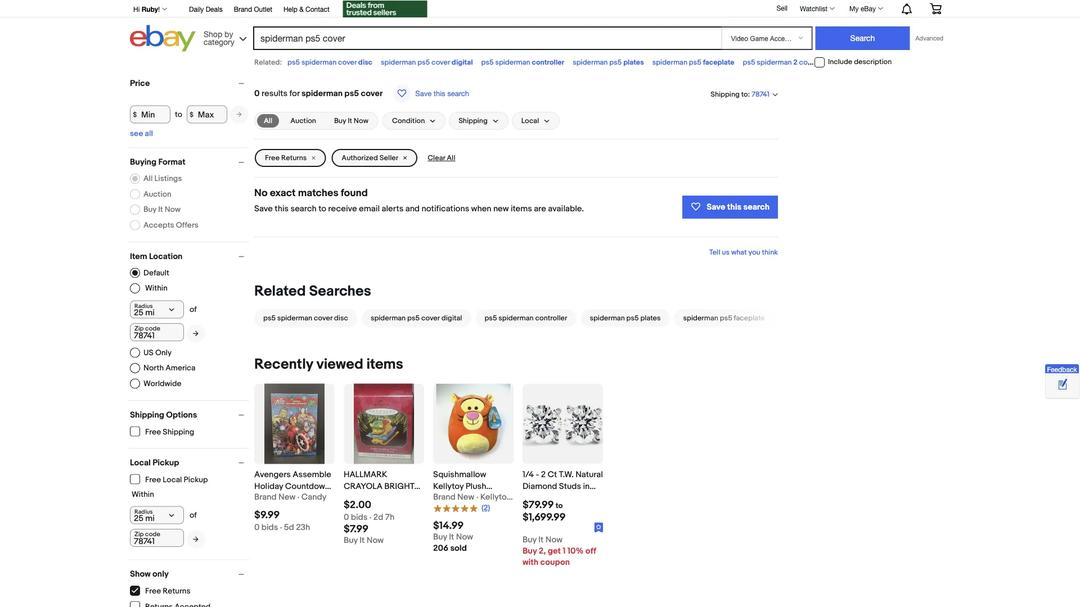 Task type: vqa. For each thing, say whether or not it's contained in the screenshot.
L***N (1071)
no



Task type: describe. For each thing, give the bounding box(es) containing it.
christmas
[[344, 517, 391, 527]]

0 for $2.00
[[344, 513, 349, 523]]

0 vertical spatial faceplate
[[703, 58, 734, 67]]

condition
[[392, 117, 425, 125]]

0 horizontal spatial returns
[[163, 587, 190, 597]]

ps5 spiderman cover disc link
[[254, 309, 362, 327]]

colors
[[386, 493, 420, 504]]

item location
[[130, 251, 183, 262]]

it inside buy it now buy 2, get 1 10% off with coupon
[[539, 535, 544, 545]]

pooh
[[433, 505, 453, 515]]

spiderman inside spiderman ps5 plates link
[[590, 314, 625, 322]]

all
[[145, 129, 153, 139]]

now inside $2.00 0 bids · 2d 7h $7.99 buy it now
[[367, 536, 384, 546]]

2 horizontal spatial save
[[707, 202, 725, 212]]

none submit inside the shop by category banner
[[816, 26, 910, 50]]

ps5 spiderman cover
[[826, 58, 897, 67]]

buy inside $14.99 buy it now 206 sold
[[433, 533, 447, 543]]

1 vertical spatial auction
[[143, 189, 171, 199]]

0 vertical spatial spiderman ps5 cover digital
[[381, 58, 473, 67]]

free returns inside main content
[[265, 154, 307, 162]]

local for local pickup
[[130, 458, 151, 468]]

bids for $2.00
[[351, 513, 368, 523]]

ps5 inside "link"
[[407, 314, 420, 322]]

buying format button
[[130, 157, 249, 167]]

save this search for the bottom save this search button
[[707, 202, 770, 212]]

now inside buy it now buy 2, get 1 10% off with coupon
[[546, 535, 563, 545]]

1 vertical spatial free returns link
[[130, 586, 191, 597]]

now up accepts offers
[[165, 205, 181, 215]]

of for pickup
[[190, 511, 197, 520]]

size:small
[[517, 493, 556, 503]]

to inside no exact matches found save this search to receive email alerts and notifications when new items are available.
[[319, 204, 326, 214]]

nwt
[[433, 517, 452, 527]]

crayola
[[344, 482, 383, 492]]

now inside $14.99 buy it now 206 sold
[[456, 533, 473, 543]]

hi
[[133, 5, 140, 13]]

us
[[143, 348, 154, 358]]

studs
[[559, 482, 581, 492]]

0 horizontal spatial free returns
[[145, 587, 190, 597]]

item
[[130, 251, 147, 262]]

buy inside buy it now link
[[334, 117, 346, 125]]

auction inside main content
[[290, 117, 316, 125]]

assemble
[[293, 470, 331, 480]]

free down 'local pickup'
[[145, 475, 161, 485]]

All selected text field
[[264, 116, 272, 126]]

us only
[[143, 348, 172, 358]]

no
[[254, 187, 268, 199]]

with
[[523, 558, 539, 568]]

my ebay link
[[843, 2, 888, 15]]

default
[[143, 268, 169, 278]]

buying
[[130, 157, 157, 167]]

diamond
[[523, 482, 557, 492]]

ct
[[548, 470, 557, 480]]

spiderman inside the spiderman ps5 faceplate 'link'
[[683, 314, 718, 322]]

your shopping cart image
[[929, 3, 942, 14]]

north america
[[143, 364, 196, 373]]

brand outlet
[[234, 5, 272, 13]]

for
[[289, 88, 300, 98]]

shipping for shipping options
[[130, 410, 164, 420]]

this inside no exact matches found save this search to receive email alerts and notifications when new items are available.
[[275, 204, 289, 214]]

brand new · kellytoy · size:small (6-14 in)
[[433, 493, 587, 503]]

brand outlet link
[[234, 3, 272, 16]]

· inside $2.00 0 bids · 2d 7h $7.99 buy it now
[[369, 513, 372, 523]]

shop by category button
[[199, 25, 249, 49]]

shipping for shipping to : 78741
[[711, 90, 740, 99]]

2 for cover
[[794, 58, 798, 67]]

spiderman inside the spiderman ps5 cover digital "link"
[[371, 314, 406, 322]]

(2)
[[482, 504, 490, 514]]

5d
[[284, 523, 294, 533]]

avengers assemble holiday countdown calendar unopened frankford candy marvel image
[[264, 384, 325, 464]]

0 for $9.99
[[254, 523, 260, 533]]

0 left results
[[254, 88, 260, 98]]

brand new · candy
[[254, 493, 327, 503]]

clear all link
[[423, 149, 460, 167]]

description
[[854, 58, 892, 67]]

calendar
[[254, 493, 289, 504]]

$ for the maximum value in $ text field
[[190, 110, 194, 119]]

category
[[204, 37, 234, 46]]

you
[[749, 248, 760, 257]]

clear all
[[428, 154, 455, 162]]

t.w.
[[559, 470, 574, 480]]

all for all listings
[[143, 174, 153, 184]]

spiderman ps5 cover digital inside "link"
[[371, 314, 462, 322]]

23h
[[296, 523, 310, 533]]

sell
[[777, 4, 788, 12]]

· inside $9.99 0 bids · 5d 23h
[[280, 523, 282, 533]]

$ for minimum value in $ text field
[[133, 110, 137, 119]]

Minimum Value in $ text field
[[130, 105, 170, 123]]

spiderman ps5 cover digital link
[[362, 309, 476, 327]]

ornaments
[[344, 529, 395, 539]]

format
[[158, 157, 185, 167]]

series
[[359, 505, 386, 515]]

squishmallow kellytoy plush disney winnie the pooh tigger 8" inch nwt new heading
[[433, 470, 507, 527]]

what
[[731, 248, 747, 257]]

when
[[471, 204, 491, 214]]

spiderman inside ps5 spiderman controller link
[[499, 314, 534, 322]]

new
[[453, 517, 472, 527]]

1 vertical spatial within
[[132, 490, 154, 500]]

1 horizontal spatial save
[[415, 89, 432, 98]]

squishmallow kellytoy plush disney winnie the pooh tigger 8" inch nwt new link
[[433, 469, 514, 527]]

buying format
[[130, 157, 185, 167]]

candy inside "avengers assemble holiday countdown calendar unopened frankford candy marvel"
[[293, 505, 317, 515]]

save inside no exact matches found save this search to receive email alerts and notifications when new items are available.
[[254, 204, 273, 214]]

in
[[583, 482, 590, 492]]

Maximum Value in $ text field
[[187, 105, 227, 123]]

free down show only
[[145, 587, 161, 597]]

accepts
[[143, 220, 174, 230]]

shipping to : 78741
[[711, 90, 770, 99]]

spiderman inside ps5 spiderman cover disc link
[[277, 314, 312, 322]]

us only link
[[130, 348, 172, 358]]

0 horizontal spatial pickup
[[153, 458, 179, 468]]

email
[[359, 204, 380, 214]]

1 horizontal spatial search
[[447, 89, 469, 98]]

1 horizontal spatial free returns link
[[255, 149, 326, 167]]

alerts
[[382, 204, 404, 214]]

ps5 spiderman controller link
[[476, 309, 581, 327]]

digital inside "link"
[[441, 314, 462, 322]]

it inside $14.99 buy it now 206 sold
[[449, 533, 454, 543]]

hallmark crayola bright sledding colors #10 series 1998 christmas ornaments heading
[[344, 470, 420, 539]]

shipping for shipping
[[459, 117, 488, 125]]

tell us what you think link
[[709, 248, 778, 257]]

include description
[[828, 58, 892, 67]]

only
[[155, 348, 172, 358]]

1 horizontal spatial this
[[434, 89, 445, 98]]

ruby
[[142, 5, 158, 13]]

local pickup
[[130, 458, 179, 468]]

bright
[[384, 482, 414, 492]]

and
[[405, 204, 420, 214]]

my
[[850, 5, 859, 12]]

1 horizontal spatial disc
[[358, 58, 372, 67]]

#10
[[344, 505, 357, 515]]

avengers assemble holiday countdown calendar unopened frankford candy marvel heading
[[254, 470, 331, 527]]

account navigation
[[127, 0, 950, 19]]

1/4 - 2 ct t.w. natural diamond studs in 14k white or yellow gold
[[523, 470, 603, 515]]

hallmark crayola bright sledding colors #10 series 1998 christmas ornaments link
[[344, 469, 424, 539]]

brand for brand new · kellytoy · size:small (6-14 in)
[[433, 493, 455, 503]]

ps5 spiderman cover disc inside main content
[[263, 314, 348, 322]]

the
[[489, 493, 503, 504]]



Task type: locate. For each thing, give the bounding box(es) containing it.
save this search for the topmost save this search button
[[415, 89, 469, 98]]

outlet
[[254, 5, 272, 13]]

0 vertical spatial free returns link
[[255, 149, 326, 167]]

0 vertical spatial kellytoy
[[433, 482, 464, 492]]

sledding
[[344, 493, 384, 504]]

condition button
[[383, 112, 446, 130]]

squishmallow kellytoy plush disney winnie the pooh tigger 8" inch nwt new image
[[436, 384, 511, 464]]

$9.99 0 bids · 5d 23h
[[254, 510, 310, 533]]

14
[[568, 493, 576, 503]]

$79.99 to $1,699.99
[[523, 499, 566, 524]]

2 horizontal spatial local
[[521, 117, 539, 125]]

pickup up the free local pickup link
[[153, 458, 179, 468]]

main content containing related searches
[[254, 73, 779, 608]]

disc
[[358, 58, 372, 67], [334, 314, 348, 322]]

price
[[130, 78, 150, 88]]

:
[[748, 90, 750, 99]]

None text field
[[130, 324, 184, 342], [130, 529, 184, 547], [130, 324, 184, 342], [130, 529, 184, 547]]

0 vertical spatial ps5 spiderman cover disc
[[288, 58, 372, 67]]

within down default on the left top of page
[[145, 284, 168, 293]]

1 horizontal spatial local
[[163, 475, 182, 485]]

available.
[[548, 204, 584, 214]]

seller
[[380, 154, 398, 162]]

to inside shipping to : 78741
[[741, 90, 748, 99]]

squishmallow
[[433, 470, 486, 480]]

buy it now up accepts
[[143, 205, 181, 215]]

1 vertical spatial faceplate
[[734, 314, 765, 322]]

shipping left :
[[711, 90, 740, 99]]

1 horizontal spatial returns
[[281, 154, 307, 162]]

0 vertical spatial of
[[190, 305, 197, 315]]

related searches
[[254, 283, 371, 300]]

search up the you
[[744, 202, 770, 212]]

free returns link
[[255, 149, 326, 167], [130, 586, 191, 597]]

0 vertical spatial plates
[[624, 58, 644, 67]]

all down results
[[264, 116, 272, 125]]

avengers assemble holiday countdown calendar unopened frankford candy marvel
[[254, 470, 331, 527]]

local inside dropdown button
[[521, 117, 539, 125]]

0 inside $9.99 0 bids · 5d 23h
[[254, 523, 260, 533]]

disc inside ps5 spiderman cover disc link
[[334, 314, 348, 322]]

save this search button up us
[[683, 196, 778, 219]]

all for all
[[264, 116, 272, 125]]

main content
[[254, 73, 779, 608]]

1 horizontal spatial auction
[[290, 117, 316, 125]]

of up apply within filter image at the bottom left of page
[[190, 511, 197, 520]]

brand for brand new · candy
[[254, 493, 277, 503]]

kellytoy up disney
[[433, 482, 464, 492]]

it down christmas
[[360, 536, 365, 546]]

spiderman ps5 faceplate inside 'link'
[[683, 314, 765, 322]]

receive
[[328, 204, 357, 214]]

1 $ from the left
[[133, 110, 137, 119]]

this up what
[[727, 202, 742, 212]]

0 vertical spatial spiderman ps5 plates
[[573, 58, 644, 67]]

only
[[153, 570, 169, 580]]

bids up $7.99 at the left of page
[[351, 513, 368, 523]]

None submit
[[816, 26, 910, 50]]

78741
[[752, 90, 770, 99]]

auction down for
[[290, 117, 316, 125]]

1 vertical spatial buy it now
[[143, 205, 181, 215]]

apply within filter image
[[193, 536, 199, 543]]

1/4 - 2 ct t.w. natural diamond studs in 14k white or yellow gold heading
[[523, 470, 603, 515]]

search up shipping 'dropdown button'
[[447, 89, 469, 98]]

candy down countdown
[[301, 493, 327, 503]]

brand up pooh
[[433, 493, 455, 503]]

2 right -
[[541, 470, 546, 480]]

holiday
[[254, 482, 283, 492]]

free local pickup link
[[130, 475, 208, 485]]

now up sold
[[456, 533, 473, 543]]

help & contact
[[284, 5, 330, 13]]

authorized seller link
[[332, 149, 418, 167]]

buy it now up the authorized at left
[[334, 117, 368, 125]]

all down buying
[[143, 174, 153, 184]]

gold
[[523, 505, 542, 515]]

save up condition dropdown button
[[415, 89, 432, 98]]

0 vertical spatial save this search
[[415, 89, 469, 98]]

matches
[[298, 187, 339, 199]]

$ up see
[[133, 110, 137, 119]]

shop by category banner
[[127, 0, 950, 55]]

bids down $9.99
[[261, 523, 278, 533]]

north
[[143, 364, 164, 373]]

winnie
[[461, 493, 487, 504]]

1 horizontal spatial save this search
[[707, 202, 770, 212]]

frankford
[[254, 505, 291, 515]]

1 horizontal spatial brand
[[254, 493, 277, 503]]

plush
[[466, 482, 486, 492]]

2 horizontal spatial this
[[727, 202, 742, 212]]

0 down $9.99
[[254, 523, 260, 533]]

1 vertical spatial kellytoy
[[480, 493, 511, 503]]

returns down show only 'dropdown button' at the bottom
[[163, 587, 190, 597]]

bids inside $2.00 0 bids · 2d 7h $7.99 buy it now
[[351, 513, 368, 523]]

it up sold
[[449, 533, 454, 543]]

1/4 - 2 ct t.w. natural diamond studs in 14k white or yellow gold image
[[523, 384, 603, 464]]

items right viewed
[[367, 356, 403, 374]]

new for kellytoy
[[457, 493, 474, 503]]

0 horizontal spatial new
[[278, 493, 295, 503]]

hallmark crayola bright sledding colors #10 series 1998 christmas ornaments image
[[354, 384, 414, 464]]

1 vertical spatial spiderman ps5 plates
[[590, 314, 661, 322]]

0 horizontal spatial brand
[[234, 5, 252, 13]]

this up condition dropdown button
[[434, 89, 445, 98]]

now
[[354, 117, 368, 125], [165, 205, 181, 215], [456, 533, 473, 543], [546, 535, 563, 545], [367, 536, 384, 546]]

my ebay
[[850, 5, 876, 12]]

1 horizontal spatial items
[[511, 204, 532, 214]]

1 vertical spatial items
[[367, 356, 403, 374]]

free down shipping options
[[145, 428, 161, 437]]

1 vertical spatial ps5 spiderman cover disc
[[263, 314, 348, 322]]

kellytoy
[[433, 482, 464, 492], [480, 493, 511, 503]]

1 vertical spatial free returns
[[145, 587, 190, 597]]

listings
[[154, 174, 182, 184]]

authorized
[[342, 154, 378, 162]]

exact
[[270, 187, 296, 199]]

0 vertical spatial save this search button
[[390, 84, 473, 103]]

0 up $7.99 at the left of page
[[344, 513, 349, 523]]

local down the local pickup dropdown button
[[163, 475, 182, 485]]

2 new from the left
[[457, 493, 474, 503]]

pickup down the local pickup dropdown button
[[184, 475, 208, 485]]

bids for $9.99
[[261, 523, 278, 533]]

0 horizontal spatial free returns link
[[130, 586, 191, 597]]

unopened
[[291, 493, 331, 504]]

1 horizontal spatial $
[[190, 110, 194, 119]]

search inside no exact matches found save this search to receive email alerts and notifications when new items are available.
[[291, 204, 317, 214]]

0 horizontal spatial local
[[130, 458, 151, 468]]

save this search button up condition dropdown button
[[390, 84, 473, 103]]

0 horizontal spatial bids
[[261, 523, 278, 533]]

found
[[341, 187, 368, 199]]

·
[[297, 493, 299, 503], [476, 493, 478, 503], [513, 493, 515, 503], [369, 513, 372, 523], [280, 523, 282, 533]]

items left are
[[511, 204, 532, 214]]

save this search up what
[[707, 202, 770, 212]]

0 vertical spatial 2
[[794, 58, 798, 67]]

recently
[[254, 356, 313, 374]]

1 vertical spatial spiderman ps5 faceplate
[[683, 314, 765, 322]]

1 vertical spatial candy
[[293, 505, 317, 515]]

0 vertical spatial buy it now
[[334, 117, 368, 125]]

it
[[348, 117, 352, 125], [158, 205, 163, 215], [449, 533, 454, 543], [539, 535, 544, 545], [360, 536, 365, 546]]

0 vertical spatial digital
[[452, 58, 473, 67]]

show only button
[[130, 570, 249, 580]]

to inside '$79.99 to $1,699.99'
[[556, 502, 563, 511]]

1 horizontal spatial pickup
[[184, 475, 208, 485]]

sold
[[450, 544, 467, 554]]

of for location
[[190, 305, 197, 315]]

0 horizontal spatial auction
[[143, 189, 171, 199]]

brand down holiday
[[254, 493, 277, 503]]

shipping up clear all link
[[459, 117, 488, 125]]

shop by category
[[204, 29, 234, 46]]

local right shipping 'dropdown button'
[[521, 117, 539, 125]]

save up tell on the top
[[707, 202, 725, 212]]

1 vertical spatial save this search button
[[683, 196, 778, 219]]

shipping up free shipping link
[[130, 410, 164, 420]]

local for local
[[521, 117, 539, 125]]

0 vertical spatial local
[[521, 117, 539, 125]]

hi ruby !
[[133, 5, 160, 13]]

1 vertical spatial save this search
[[707, 202, 770, 212]]

faceplate
[[703, 58, 734, 67], [734, 314, 765, 322]]

notifications
[[422, 204, 469, 214]]

by
[[225, 29, 233, 39]]

Search for anything text field
[[255, 28, 719, 49]]

0 horizontal spatial save this search
[[415, 89, 469, 98]]

0 vertical spatial controller
[[532, 58, 564, 67]]

disc down searches
[[334, 314, 348, 322]]

0 horizontal spatial $
[[133, 110, 137, 119]]

free returns down only
[[145, 587, 190, 597]]

0 horizontal spatial disc
[[334, 314, 348, 322]]

1 vertical spatial local
[[130, 458, 151, 468]]

it inside $2.00 0 bids · 2d 7h $7.99 buy it now
[[360, 536, 365, 546]]

see
[[130, 129, 143, 139]]

1 vertical spatial digital
[[441, 314, 462, 322]]

save down no
[[254, 204, 273, 214]]

$1,699.99
[[523, 511, 566, 524]]

0 horizontal spatial this
[[275, 204, 289, 214]]

2d
[[373, 513, 383, 523]]

1 of from the top
[[190, 305, 197, 315]]

2,
[[539, 546, 546, 556]]

1 vertical spatial disc
[[334, 314, 348, 322]]

0 vertical spatial candy
[[301, 493, 327, 503]]

shipping inside shipping to : 78741
[[711, 90, 740, 99]]

1 horizontal spatial free returns
[[265, 154, 307, 162]]

0 horizontal spatial buy it now
[[143, 205, 181, 215]]

returns up the 'exact'
[[281, 154, 307, 162]]

$9.99
[[254, 510, 280, 522]]

off
[[586, 546, 596, 556]]

1 vertical spatial ps5 spiderman controller
[[485, 314, 567, 322]]

free returns up the 'exact'
[[265, 154, 307, 162]]

faceplate inside 'link'
[[734, 314, 765, 322]]

0 horizontal spatial kellytoy
[[433, 482, 464, 492]]

2 vertical spatial all
[[143, 174, 153, 184]]

it up 2,
[[539, 535, 544, 545]]

accepts offers
[[143, 220, 198, 230]]

of up apply within filter icon
[[190, 305, 197, 315]]

0 inside $2.00 0 bids · 2d 7h $7.99 buy it now
[[344, 513, 349, 523]]

this
[[434, 89, 445, 98], [727, 202, 742, 212], [275, 204, 289, 214]]

now up get
[[546, 535, 563, 545]]

within down the free local pickup link
[[132, 490, 154, 500]]

2 left 'include'
[[794, 58, 798, 67]]

$79.99
[[523, 499, 554, 512]]

1 vertical spatial all
[[447, 154, 455, 162]]

now inside buy it now link
[[354, 117, 368, 125]]

avengers
[[254, 470, 291, 480]]

1 horizontal spatial all
[[264, 116, 272, 125]]

kellytoy up inch
[[480, 493, 511, 503]]

kellytoy inside squishmallow kellytoy plush disney winnie the pooh tigger 8" inch nwt new
[[433, 482, 464, 492]]

shipping inside 'dropdown button'
[[459, 117, 488, 125]]

now down christmas
[[367, 536, 384, 546]]

plates
[[624, 58, 644, 67], [641, 314, 661, 322]]

plates inside main content
[[641, 314, 661, 322]]

2 horizontal spatial brand
[[433, 493, 455, 503]]

0 vertical spatial disc
[[358, 58, 372, 67]]

it up the authorized at left
[[348, 117, 352, 125]]

1 horizontal spatial 2
[[794, 58, 798, 67]]

0 horizontal spatial save this search button
[[390, 84, 473, 103]]

disc up 0 results for spiderman ps5 cover
[[358, 58, 372, 67]]

1 horizontal spatial new
[[457, 493, 474, 503]]

1 vertical spatial pickup
[[184, 475, 208, 485]]

spiderman ps5 plates inside spiderman ps5 plates link
[[590, 314, 661, 322]]

2 $ from the left
[[190, 110, 194, 119]]

0 vertical spatial pickup
[[153, 458, 179, 468]]

local up the free local pickup link
[[130, 458, 151, 468]]

0 vertical spatial free returns
[[265, 154, 307, 162]]

1/4 - 2 ct t.w. natural diamond studs in 14k white or yellow gold link
[[523, 469, 603, 515]]

1 horizontal spatial kellytoy
[[480, 493, 511, 503]]

2 of from the top
[[190, 511, 197, 520]]

candy down unopened
[[293, 505, 317, 515]]

new for candy
[[278, 493, 295, 503]]

save this search up condition dropdown button
[[415, 89, 469, 98]]

0 horizontal spatial save
[[254, 204, 273, 214]]

all
[[264, 116, 272, 125], [447, 154, 455, 162], [143, 174, 153, 184]]

brand inside brand outlet link
[[234, 5, 252, 13]]

worldwide
[[143, 379, 181, 389]]

0 vertical spatial returns
[[281, 154, 307, 162]]

america
[[166, 364, 196, 373]]

cover inside "link"
[[421, 314, 440, 322]]

1 horizontal spatial save this search button
[[683, 196, 778, 219]]

auction
[[290, 117, 316, 125], [143, 189, 171, 199]]

1 horizontal spatial buy it now
[[334, 117, 368, 125]]

offers
[[176, 220, 198, 230]]

$
[[133, 110, 137, 119], [190, 110, 194, 119]]

get the coupon image
[[343, 1, 427, 17]]

ps5
[[288, 58, 300, 67], [418, 58, 430, 67], [481, 58, 494, 67], [610, 58, 622, 67], [689, 58, 702, 67], [743, 58, 755, 67], [826, 58, 839, 67], [345, 88, 359, 98], [263, 314, 276, 322], [407, 314, 420, 322], [485, 314, 497, 322], [627, 314, 639, 322], [720, 314, 732, 322]]

14k
[[523, 493, 535, 504]]

items inside no exact matches found save this search to receive email alerts and notifications when new items are available.
[[511, 204, 532, 214]]

2 for ct
[[541, 470, 546, 480]]

ps5 spiderman cover disc down related searches
[[263, 314, 348, 322]]

free shipping
[[145, 428, 194, 437]]

1 new from the left
[[278, 493, 295, 503]]

1 vertical spatial controller
[[535, 314, 567, 322]]

ps5 inside 'link'
[[720, 314, 732, 322]]

buy inside $2.00 0 bids · 2d 7h $7.99 buy it now
[[344, 536, 358, 546]]

items
[[511, 204, 532, 214], [367, 356, 403, 374]]

now up the authorized at left
[[354, 117, 368, 125]]

viewed
[[316, 356, 363, 374]]

related:
[[254, 58, 282, 67]]

0 horizontal spatial search
[[291, 204, 317, 214]]

1 vertical spatial spiderman ps5 cover digital
[[371, 314, 462, 322]]

0 horizontal spatial items
[[367, 356, 403, 374]]

0 vertical spatial all
[[264, 116, 272, 125]]

all right clear
[[447, 154, 455, 162]]

brand left the outlet
[[234, 5, 252, 13]]

0 horizontal spatial 2
[[541, 470, 546, 480]]

yellow
[[570, 493, 596, 504]]

it up accepts
[[158, 205, 163, 215]]

$ down price dropdown button
[[190, 110, 194, 119]]

contact
[[306, 5, 330, 13]]

1 horizontal spatial bids
[[351, 513, 368, 523]]

free inside main content
[[265, 154, 280, 162]]

ps5 spiderman cover disc up 0 results for spiderman ps5 cover
[[288, 58, 372, 67]]

local button
[[512, 112, 560, 130]]

0 horizontal spatial all
[[143, 174, 153, 184]]

1 vertical spatial plates
[[641, 314, 661, 322]]

2 vertical spatial local
[[163, 475, 182, 485]]

spiderman
[[302, 58, 337, 67], [381, 58, 416, 67], [495, 58, 530, 67], [573, 58, 608, 67], [653, 58, 688, 67], [757, 58, 792, 67], [840, 58, 876, 67], [302, 88, 343, 98], [277, 314, 312, 322], [371, 314, 406, 322], [499, 314, 534, 322], [590, 314, 625, 322], [683, 314, 718, 322]]

2 horizontal spatial search
[[744, 202, 770, 212]]

0 vertical spatial within
[[145, 284, 168, 293]]

brand for brand outlet
[[234, 5, 252, 13]]

tigger
[[455, 505, 479, 515]]

no exact matches found save this search to receive email alerts and notifications when new items are available.
[[254, 187, 584, 214]]

free returns link down only
[[130, 586, 191, 597]]

this down the 'exact'
[[275, 204, 289, 214]]

free up the 'exact'
[[265, 154, 280, 162]]

apply within filter image
[[193, 330, 199, 337]]

0 vertical spatial ps5 spiderman controller
[[481, 58, 564, 67]]

$2.00 0 bids · 2d 7h $7.99 buy it now
[[344, 499, 394, 546]]

location
[[149, 251, 183, 262]]

auction down all listings
[[143, 189, 171, 199]]

buy
[[334, 117, 346, 125], [143, 205, 156, 215], [433, 533, 447, 543], [523, 535, 537, 545], [344, 536, 358, 546], [523, 546, 537, 556]]

0 vertical spatial spiderman ps5 faceplate
[[653, 58, 734, 67]]

1 vertical spatial returns
[[163, 587, 190, 597]]

bids inside $9.99 0 bids · 5d 23h
[[261, 523, 278, 533]]

2 inside 1/4 - 2 ct t.w. natural diamond studs in 14k white or yellow gold
[[541, 470, 546, 480]]

shipping down options
[[163, 428, 194, 437]]

0 vertical spatial auction
[[290, 117, 316, 125]]

free returns link up the 'exact'
[[255, 149, 326, 167]]

search down the 'matches'
[[291, 204, 317, 214]]

within
[[145, 284, 168, 293], [132, 490, 154, 500]]

0 vertical spatial items
[[511, 204, 532, 214]]

2 horizontal spatial all
[[447, 154, 455, 162]]

-
[[536, 470, 539, 480]]



